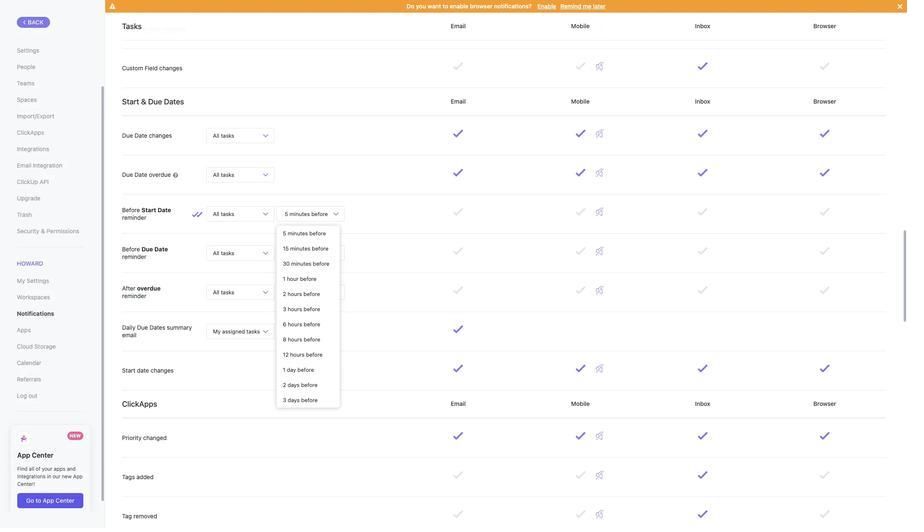 Task type: describe. For each thing, give the bounding box(es) containing it.
my for my settings
[[17, 277, 25, 284]]

0 horizontal spatial center
[[32, 452, 54, 459]]

spaces
[[17, 96, 37, 103]]

go to app center button
[[17, 493, 83, 508]]

hours for 2
[[288, 291, 302, 297]]

settings link
[[17, 43, 84, 58]]

3 for 3 days before
[[283, 397, 287, 404]]

2 all from the top
[[213, 171, 220, 178]]

6 hours before
[[283, 321, 320, 328]]

and
[[67, 466, 76, 472]]

3 for 3 hours before
[[283, 306, 287, 313]]

0 vertical spatial 5 minutes before
[[284, 210, 330, 217]]

5 minutes before for tasks
[[284, 250, 330, 256]]

1 horizontal spatial to
[[443, 3, 449, 10]]

app inside button
[[43, 497, 54, 504]]

date
[[137, 367, 149, 374]]

center!
[[17, 481, 35, 488]]

before for before start date reminder
[[122, 206, 140, 214]]

integration
[[33, 162, 62, 169]]

off image for tags added
[[597, 471, 604, 479]]

my assigned tasks
[[213, 328, 260, 335]]

4 off image from the top
[[597, 286, 604, 294]]

enable
[[538, 3, 557, 10]]

storage
[[34, 343, 56, 350]]

calendar link
[[17, 356, 84, 370]]

find all of your apps and integrations in our new app center!
[[17, 466, 83, 488]]

2 off image from the top
[[597, 129, 604, 138]]

import/export
[[17, 112, 54, 120]]

date inside before start date reminder
[[158, 206, 171, 214]]

cloud storage link
[[17, 340, 84, 354]]

email for start & due dates
[[450, 98, 468, 105]]

start inside before start date reminder
[[142, 206, 156, 214]]

email
[[122, 332, 137, 339]]

daily
[[122, 324, 136, 331]]

clickup api link
[[17, 175, 84, 189]]

0 vertical spatial dates
[[164, 97, 184, 106]]

center inside button
[[56, 497, 74, 504]]

referrals link
[[17, 372, 84, 387]]

browser for start & due dates
[[813, 98, 839, 105]]

do you want to enable browser notifications? enable remind me later
[[407, 3, 606, 10]]

before due date reminder
[[122, 246, 168, 260]]

after
[[312, 289, 324, 296]]

2 for 2 hours before
[[283, 291, 286, 297]]

8
[[283, 336, 287, 343]]

changes for start date changes
[[151, 367, 174, 374]]

referrals
[[17, 376, 41, 383]]

30
[[283, 260, 290, 267]]

security & permissions link
[[17, 224, 84, 238]]

hours for 3
[[288, 306, 302, 313]]

your
[[42, 466, 52, 472]]

people link
[[17, 60, 84, 74]]

changed
[[143, 434, 167, 441]]

email integration
[[17, 162, 62, 169]]

daily due dates summary email
[[122, 324, 192, 339]]

api
[[40, 178, 49, 185]]

0 vertical spatial overdue
[[149, 171, 171, 178]]

email for clickapps
[[450, 400, 468, 407]]

changes for due date changes
[[149, 132, 172, 139]]

tags
[[122, 473, 135, 481]]

do
[[407, 3, 415, 10]]

date inside the before due date reminder
[[155, 246, 168, 253]]

teams link
[[17, 76, 84, 91]]

4 all from the top
[[213, 250, 220, 256]]

howard
[[17, 260, 43, 267]]

after overdue reminder
[[122, 285, 161, 300]]

app inside find all of your apps and integrations in our new app center!
[[73, 474, 83, 480]]

clickup
[[17, 178, 38, 185]]

permissions
[[47, 227, 79, 235]]

back link
[[17, 17, 50, 28]]

3 off image from the top
[[597, 208, 604, 216]]

1 for 1 day before
[[283, 367, 286, 373]]

people
[[17, 63, 35, 70]]

hours for 6
[[288, 321, 302, 328]]

mobile for tasks
[[570, 22, 592, 29]]

before start date reminder
[[122, 206, 171, 221]]

my settings
[[17, 277, 49, 284]]

5 all from the top
[[213, 289, 220, 296]]

5 off image from the top
[[597, 432, 604, 440]]

custom
[[122, 64, 143, 72]]

12
[[283, 351, 289, 358]]

6
[[283, 321, 287, 328]]

out
[[29, 392, 37, 399]]

upgrade link
[[17, 191, 84, 206]]

teams
[[17, 80, 35, 87]]

day
[[287, 367, 296, 373]]

cloud
[[17, 343, 33, 350]]

& for security
[[41, 227, 45, 235]]

cloud storage
[[17, 343, 56, 350]]

security
[[17, 227, 39, 235]]

3 hours before
[[283, 306, 320, 313]]

reminder for start date
[[122, 214, 146, 221]]

our
[[53, 474, 61, 480]]

8 hours before
[[283, 336, 321, 343]]

log
[[17, 392, 27, 399]]

hours for 8
[[288, 336, 302, 343]]

log out link
[[17, 389, 84, 403]]

removed
[[134, 513, 157, 520]]

15
[[283, 245, 289, 252]]

in
[[47, 474, 51, 480]]

5 minutes before for minutes
[[283, 230, 326, 237]]

added
[[137, 473, 154, 481]]

changes for custom field changes
[[159, 64, 182, 72]]

enable
[[450, 3, 469, 10]]

new
[[62, 474, 72, 480]]

integrations link
[[17, 142, 84, 156]]

1 vertical spatial clickapps
[[122, 400, 157, 408]]

want
[[428, 3, 441, 10]]

resolved
[[162, 25, 185, 32]]

start for date
[[122, 367, 135, 374]]



Task type: vqa. For each thing, say whether or not it's contained in the screenshot.
Cloud Storage
yes



Task type: locate. For each thing, give the bounding box(es) containing it.
notifications link
[[17, 307, 84, 321]]

1 vertical spatial days
[[288, 397, 300, 404]]

after
[[122, 285, 136, 292]]

mobile for clickapps
[[570, 400, 592, 407]]

to right go
[[36, 497, 41, 504]]

0 vertical spatial 1
[[283, 276, 286, 282]]

log out
[[17, 392, 37, 399]]

date up before start date reminder
[[135, 171, 147, 178]]

2 reminder from the top
[[122, 253, 146, 260]]

1 day before
[[283, 367, 314, 373]]

1 vertical spatial 5 minutes before
[[283, 230, 326, 237]]

3 reminder from the top
[[122, 292, 146, 300]]

1
[[283, 276, 286, 282], [283, 367, 286, 373]]

settings inside the my settings link
[[27, 277, 49, 284]]

0 vertical spatial start
[[122, 97, 139, 106]]

1 vertical spatial my
[[213, 328, 221, 335]]

off image for start date changes
[[597, 364, 604, 373]]

1 left 'hour'
[[283, 276, 286, 282]]

& for start
[[141, 97, 146, 106]]

off image for checklist item resolved
[[597, 23, 604, 31]]

clickup api
[[17, 178, 49, 185]]

notifications
[[17, 310, 54, 317]]

hours right 6
[[288, 321, 302, 328]]

& up due date changes
[[141, 97, 146, 106]]

2 before from the top
[[122, 246, 140, 253]]

start & due dates
[[122, 97, 184, 106]]

changes right date at the bottom of the page
[[151, 367, 174, 374]]

days down 2 days before
[[288, 397, 300, 404]]

hours for 12
[[290, 351, 305, 358]]

1 mobile from the top
[[570, 22, 592, 29]]

minutes
[[290, 210, 310, 217], [288, 230, 308, 237], [290, 245, 311, 252], [290, 250, 310, 256], [291, 260, 312, 267], [290, 289, 310, 296]]

4 all tasks from the top
[[213, 250, 234, 256]]

summary
[[167, 324, 192, 331]]

my
[[17, 277, 25, 284], [213, 328, 221, 335]]

checklist
[[122, 25, 147, 32]]

1 horizontal spatial app
[[43, 497, 54, 504]]

settings inside settings link
[[17, 47, 39, 54]]

priority changed
[[122, 434, 167, 441]]

2 2 from the top
[[283, 382, 286, 388]]

days for 3
[[288, 397, 300, 404]]

checklist item resolved
[[122, 25, 185, 32]]

reminder inside before start date reminder
[[122, 214, 146, 221]]

apps
[[54, 466, 65, 472]]

go
[[26, 497, 34, 504]]

start date changes
[[122, 367, 174, 374]]

settings
[[17, 47, 39, 54], [27, 277, 49, 284]]

1 browser from the top
[[813, 22, 839, 29]]

browser
[[470, 3, 493, 10]]

start for &
[[122, 97, 139, 106]]

0 vertical spatial inbox
[[694, 22, 712, 29]]

hours down 2 hours before
[[288, 306, 302, 313]]

2 vertical spatial 5 minutes before
[[284, 250, 330, 256]]

browser for tasks
[[813, 22, 839, 29]]

1 off image from the top
[[597, 23, 604, 31]]

find
[[17, 466, 27, 472]]

2 mobile from the top
[[570, 98, 592, 105]]

2 off image from the top
[[597, 169, 604, 177]]

changes
[[159, 64, 182, 72], [149, 132, 172, 139], [151, 367, 174, 374]]

reminder up the before due date reminder
[[122, 214, 146, 221]]

hours right 12
[[290, 351, 305, 358]]

due
[[148, 97, 162, 106], [122, 132, 133, 139], [122, 171, 133, 178], [142, 246, 153, 253], [137, 324, 148, 331]]

2 vertical spatial browser
[[813, 400, 839, 407]]

3 all from the top
[[213, 210, 220, 217]]

workspaces
[[17, 294, 50, 301]]

center down new
[[56, 497, 74, 504]]

settings up the workspaces
[[27, 277, 49, 284]]

inbox for start & due dates
[[694, 98, 712, 105]]

0 horizontal spatial app
[[17, 452, 30, 459]]

2 hours before
[[283, 291, 320, 297]]

1 vertical spatial changes
[[149, 132, 172, 139]]

1 vertical spatial &
[[41, 227, 45, 235]]

2 inbox from the top
[[694, 98, 712, 105]]

2 all tasks from the top
[[213, 171, 234, 178]]

dates inside daily due dates summary email
[[150, 324, 165, 331]]

app center
[[17, 452, 54, 459]]

clickapps up integrations
[[17, 129, 44, 136]]

3 browser from the top
[[813, 400, 839, 407]]

due inside the before due date reminder
[[142, 246, 153, 253]]

changes right field
[[159, 64, 182, 72]]

2 vertical spatial start
[[122, 367, 135, 374]]

app down and
[[73, 474, 83, 480]]

dates left summary
[[150, 324, 165, 331]]

my settings link
[[17, 274, 84, 288]]

days
[[288, 382, 300, 388], [288, 397, 300, 404]]

overdue down due date changes
[[149, 171, 171, 178]]

1 vertical spatial inbox
[[694, 98, 712, 105]]

browser
[[813, 22, 839, 29], [813, 98, 839, 105], [813, 400, 839, 407]]

0 vertical spatial browser
[[813, 22, 839, 29]]

3 inbox from the top
[[694, 400, 712, 407]]

my for my assigned tasks
[[213, 328, 221, 335]]

0 vertical spatial mobile
[[570, 22, 592, 29]]

reminder for due date
[[122, 253, 146, 260]]

1 reminder from the top
[[122, 214, 146, 221]]

date down start & due dates
[[135, 132, 147, 139]]

2 vertical spatial mobile
[[570, 400, 592, 407]]

&
[[141, 97, 146, 106], [41, 227, 45, 235]]

clickapps
[[17, 129, 44, 136], [122, 400, 157, 408]]

tags added
[[122, 473, 154, 481]]

later
[[594, 3, 606, 10]]

2 vertical spatial app
[[43, 497, 54, 504]]

reminder inside the after overdue reminder
[[122, 292, 146, 300]]

4 off image from the top
[[597, 364, 604, 373]]

0 vertical spatial center
[[32, 452, 54, 459]]

2 for 2 days before
[[283, 382, 286, 388]]

0 horizontal spatial to
[[36, 497, 41, 504]]

1 vertical spatial center
[[56, 497, 74, 504]]

before inside the before due date reminder
[[122, 246, 140, 253]]

3 days before
[[283, 397, 318, 404]]

app right go
[[43, 497, 54, 504]]

off image
[[597, 62, 604, 70], [597, 129, 604, 138], [597, 208, 604, 216], [597, 286, 604, 294], [597, 432, 604, 440], [597, 510, 604, 519]]

0 horizontal spatial &
[[41, 227, 45, 235]]

email for tasks
[[450, 22, 468, 29]]

1 all from the top
[[213, 132, 220, 139]]

calendar
[[17, 359, 41, 367]]

days for 2
[[288, 382, 300, 388]]

0 vertical spatial my
[[17, 277, 25, 284]]

1 vertical spatial start
[[142, 206, 156, 214]]

0 vertical spatial before
[[122, 206, 140, 214]]

my left the assigned
[[213, 328, 221, 335]]

1 vertical spatial mobile
[[570, 98, 592, 105]]

1 vertical spatial dates
[[150, 324, 165, 331]]

1 vertical spatial before
[[122, 246, 140, 253]]

2 horizontal spatial app
[[73, 474, 83, 480]]

tag removed
[[122, 513, 157, 520]]

3 all tasks from the top
[[213, 210, 234, 217]]

5 all tasks from the top
[[213, 289, 234, 296]]

date down before start date reminder
[[155, 246, 168, 253]]

2 days from the top
[[288, 397, 300, 404]]

workspaces link
[[17, 290, 84, 305]]

off image
[[597, 23, 604, 31], [597, 169, 604, 177], [597, 247, 604, 255], [597, 364, 604, 373], [597, 471, 604, 479]]

1 vertical spatial 3
[[283, 397, 287, 404]]

integrations
[[17, 145, 49, 153]]

apps link
[[17, 323, 84, 338]]

am
[[315, 327, 327, 333]]

reminder inside the before due date reminder
[[122, 253, 146, 260]]

me
[[583, 3, 592, 10]]

all
[[29, 466, 34, 472]]

1 horizontal spatial clickapps
[[122, 400, 157, 408]]

& right security
[[41, 227, 45, 235]]

1 horizontal spatial my
[[213, 328, 221, 335]]

1 horizontal spatial center
[[56, 497, 74, 504]]

hours down :
[[288, 336, 302, 343]]

1 vertical spatial to
[[36, 497, 41, 504]]

dates
[[164, 97, 184, 106], [150, 324, 165, 331]]

1 vertical spatial app
[[73, 474, 83, 480]]

to right want
[[443, 3, 449, 10]]

0 vertical spatial 3
[[283, 306, 287, 313]]

1 left day
[[283, 367, 286, 373]]

start down custom
[[122, 97, 139, 106]]

1 vertical spatial overdue
[[137, 285, 161, 292]]

due inside daily due dates summary email
[[137, 324, 148, 331]]

0 vertical spatial changes
[[159, 64, 182, 72]]

center up your
[[32, 452, 54, 459]]

hours down 'hour'
[[288, 291, 302, 297]]

of
[[36, 466, 40, 472]]

5 minutes before
[[284, 210, 330, 217], [283, 230, 326, 237], [284, 250, 330, 256]]

hours
[[288, 291, 302, 297], [288, 306, 302, 313], [288, 321, 302, 328], [288, 336, 302, 343], [290, 351, 305, 358]]

trash
[[17, 211, 32, 218]]

3 down 2 days before
[[283, 397, 287, 404]]

2 3 from the top
[[283, 397, 287, 404]]

new
[[70, 433, 81, 439]]

days down day
[[288, 382, 300, 388]]

before inside before start date reminder
[[122, 206, 140, 214]]

notifications?
[[495, 3, 532, 10]]

1 vertical spatial settings
[[27, 277, 49, 284]]

1 inbox from the top
[[694, 22, 712, 29]]

3 up 6
[[283, 306, 287, 313]]

2 vertical spatial reminder
[[122, 292, 146, 300]]

0 vertical spatial days
[[288, 382, 300, 388]]

clickapps link
[[17, 126, 84, 140]]

app up find
[[17, 452, 30, 459]]

None text field
[[294, 324, 310, 337]]

0 vertical spatial settings
[[17, 47, 39, 54]]

settings up the people
[[17, 47, 39, 54]]

changes down start & due dates
[[149, 132, 172, 139]]

None text field
[[277, 324, 293, 337]]

2 down 1 day before on the bottom left of page
[[283, 382, 286, 388]]

remind
[[561, 3, 582, 10]]

due date changes
[[122, 132, 172, 139]]

inbox for tasks
[[694, 22, 712, 29]]

start
[[122, 97, 139, 106], [142, 206, 156, 214], [122, 367, 135, 374]]

1 horizontal spatial &
[[141, 97, 146, 106]]

0 horizontal spatial my
[[17, 277, 25, 284]]

1 before from the top
[[122, 206, 140, 214]]

mobile for start & due dates
[[570, 98, 592, 105]]

integrations
[[17, 474, 46, 480]]

1 vertical spatial 1
[[283, 367, 286, 373]]

start left date at the bottom of the page
[[122, 367, 135, 374]]

2 1 from the top
[[283, 367, 286, 373]]

before down before start date reminder
[[122, 246, 140, 253]]

1 vertical spatial browser
[[813, 98, 839, 105]]

30 minutes before
[[283, 260, 330, 267]]

2 vertical spatial changes
[[151, 367, 174, 374]]

2 browser from the top
[[813, 98, 839, 105]]

browser for clickapps
[[813, 400, 839, 407]]

security & permissions
[[17, 227, 79, 235]]

:
[[293, 326, 294, 333]]

before for before due date reminder
[[122, 246, 140, 253]]

1 for 1 hour before
[[283, 276, 286, 282]]

upgrade
[[17, 195, 40, 202]]

to inside button
[[36, 497, 41, 504]]

start down the due date overdue
[[142, 206, 156, 214]]

1 all tasks from the top
[[213, 132, 234, 139]]

apps
[[17, 327, 31, 334]]

date
[[135, 132, 147, 139], [135, 171, 147, 178], [158, 206, 171, 214], [155, 246, 168, 253]]

reminder up after
[[122, 253, 146, 260]]

0 vertical spatial &
[[141, 97, 146, 106]]

clickapps down date at the bottom of the page
[[122, 400, 157, 408]]

0 vertical spatial 2
[[283, 291, 286, 297]]

2 down the 1 hour before
[[283, 291, 286, 297]]

5 off image from the top
[[597, 471, 604, 479]]

6 off image from the top
[[597, 510, 604, 519]]

tag
[[122, 513, 132, 520]]

import/export link
[[17, 109, 84, 123]]

my down howard
[[17, 277, 25, 284]]

0 vertical spatial app
[[17, 452, 30, 459]]

5 minutes after
[[284, 289, 325, 296]]

1 days from the top
[[288, 382, 300, 388]]

0 vertical spatial clickapps
[[17, 129, 44, 136]]

before down the due date overdue
[[122, 206, 140, 214]]

3 mobile from the top
[[570, 400, 592, 407]]

3 off image from the top
[[597, 247, 604, 255]]

0 vertical spatial to
[[443, 3, 449, 10]]

hour
[[287, 276, 299, 282]]

reminder down after
[[122, 292, 146, 300]]

12 hours before
[[283, 351, 323, 358]]

you
[[416, 3, 426, 10]]

overdue inside the after overdue reminder
[[137, 285, 161, 292]]

due date overdue
[[122, 171, 173, 178]]

inbox for clickapps
[[694, 400, 712, 407]]

back
[[28, 19, 44, 26]]

1 vertical spatial 2
[[283, 382, 286, 388]]

1 1 from the top
[[283, 276, 286, 282]]

2 vertical spatial inbox
[[694, 400, 712, 407]]

1 2 from the top
[[283, 291, 286, 297]]

priority
[[122, 434, 142, 441]]

1 vertical spatial reminder
[[122, 253, 146, 260]]

3
[[283, 306, 287, 313], [283, 397, 287, 404]]

overdue right after
[[137, 285, 161, 292]]

1 3 from the top
[[283, 306, 287, 313]]

spaces link
[[17, 93, 84, 107]]

dates down custom field changes
[[164, 97, 184, 106]]

1 hour before
[[283, 276, 317, 282]]

1 off image from the top
[[597, 62, 604, 70]]

date down the due date overdue
[[158, 206, 171, 214]]

app
[[17, 452, 30, 459], [73, 474, 83, 480], [43, 497, 54, 504]]

0 horizontal spatial clickapps
[[17, 129, 44, 136]]

0 vertical spatial reminder
[[122, 214, 146, 221]]



